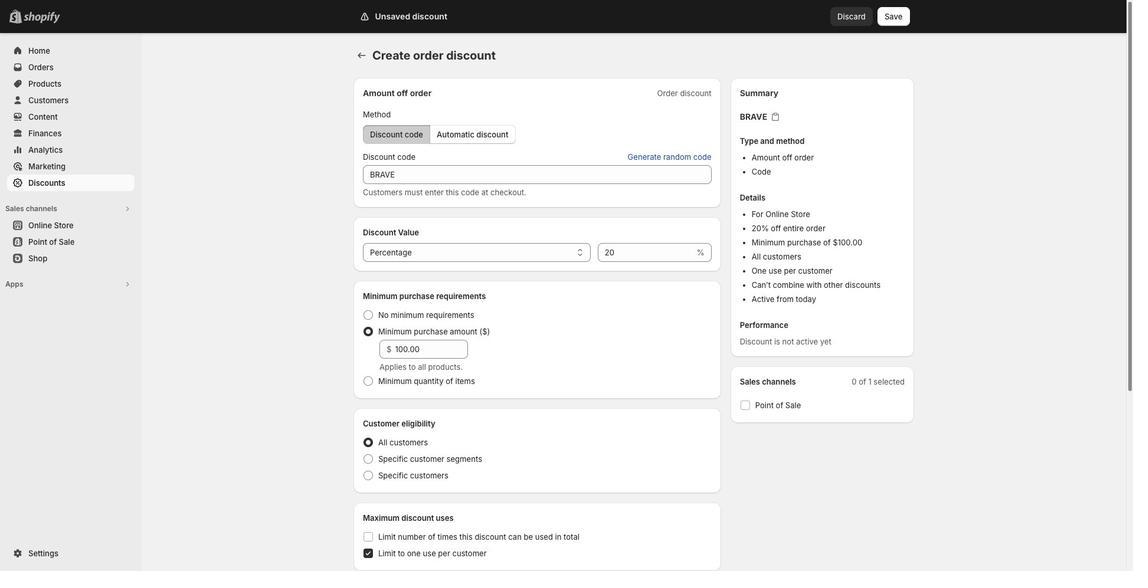Task type: locate. For each thing, give the bounding box(es) containing it.
0.00 text field
[[395, 340, 468, 359]]

None text field
[[598, 243, 695, 262]]

None text field
[[363, 165, 712, 184]]



Task type: vqa. For each thing, say whether or not it's contained in the screenshot.
the bottom Search
no



Task type: describe. For each thing, give the bounding box(es) containing it.
shopify image
[[24, 12, 60, 24]]



